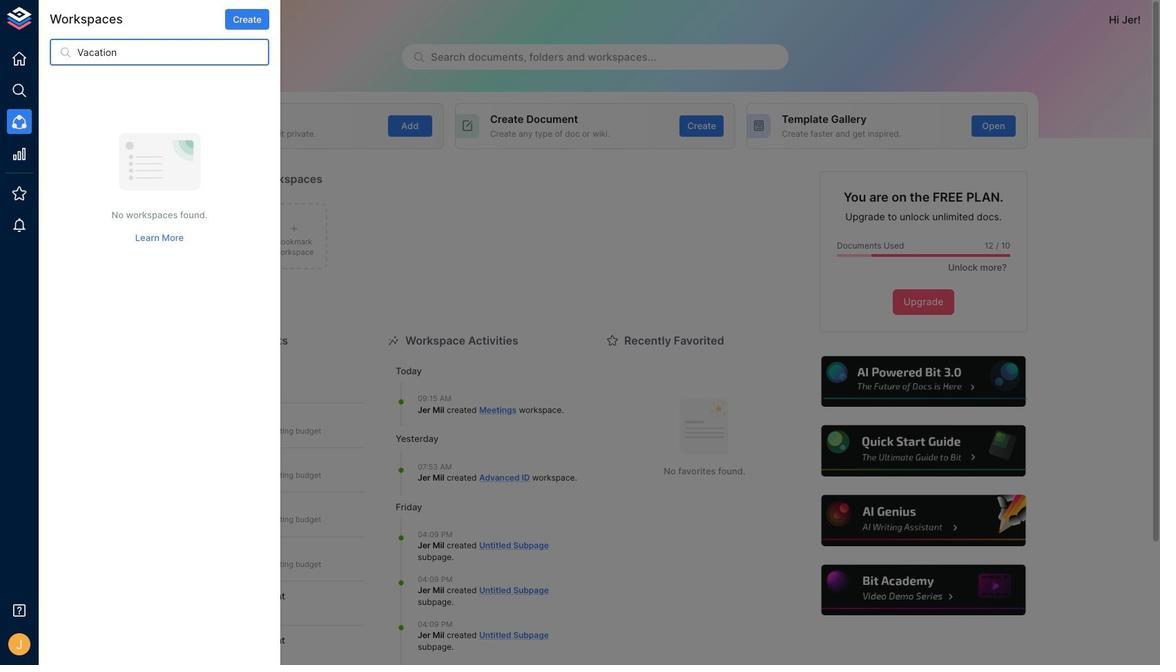 Task type: vqa. For each thing, say whether or not it's contained in the screenshot.
The Bookmark image
no



Task type: describe. For each thing, give the bounding box(es) containing it.
1 help image from the top
[[820, 354, 1028, 409]]

3 help image from the top
[[820, 493, 1028, 548]]

4 help image from the top
[[820, 563, 1028, 618]]



Task type: locate. For each thing, give the bounding box(es) containing it.
help image
[[820, 354, 1028, 409], [820, 424, 1028, 479], [820, 493, 1028, 548], [820, 563, 1028, 618]]

2 help image from the top
[[820, 424, 1028, 479]]

Search Workspaces... text field
[[77, 39, 269, 66]]



